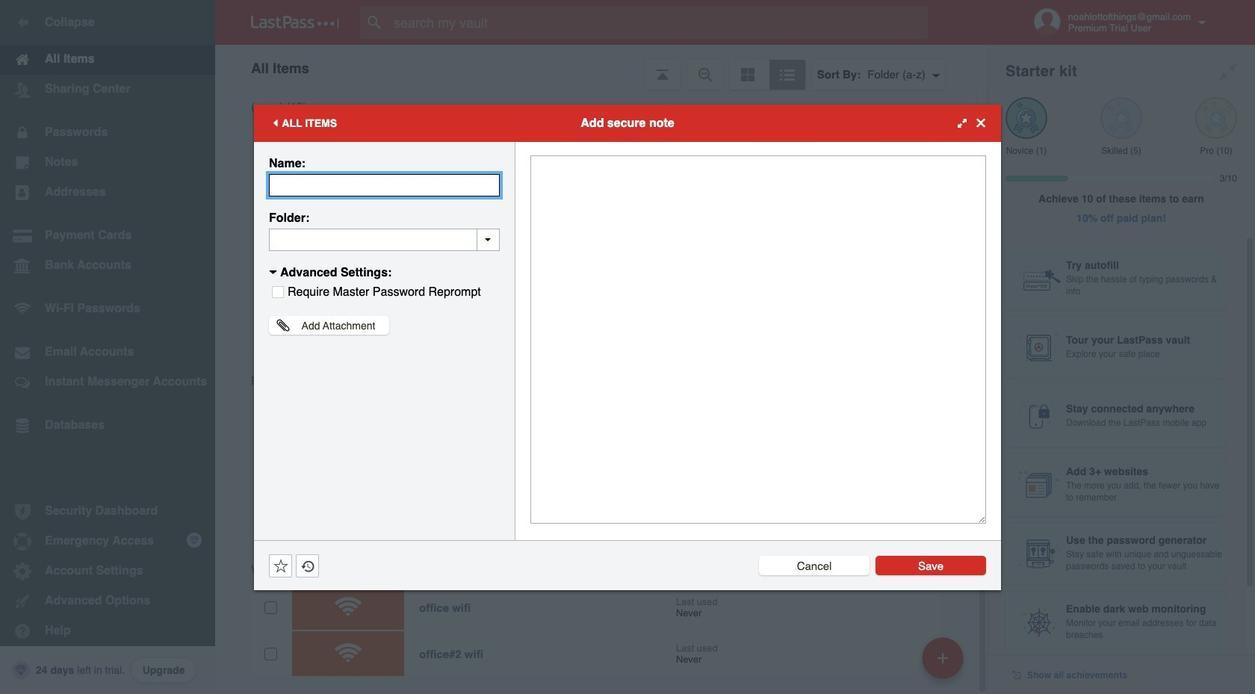 Task type: describe. For each thing, give the bounding box(es) containing it.
new item navigation
[[917, 633, 973, 694]]

vault options navigation
[[215, 45, 988, 90]]

new item image
[[938, 653, 948, 663]]



Task type: vqa. For each thing, say whether or not it's contained in the screenshot.
New item Element
no



Task type: locate. For each thing, give the bounding box(es) containing it.
Search search field
[[360, 6, 957, 39]]

main navigation navigation
[[0, 0, 215, 694]]

None text field
[[531, 155, 986, 524], [269, 174, 500, 196], [269, 228, 500, 251], [531, 155, 986, 524], [269, 174, 500, 196], [269, 228, 500, 251]]

search my vault text field
[[360, 6, 957, 39]]

dialog
[[254, 104, 1001, 590]]

lastpass image
[[251, 16, 339, 29]]



